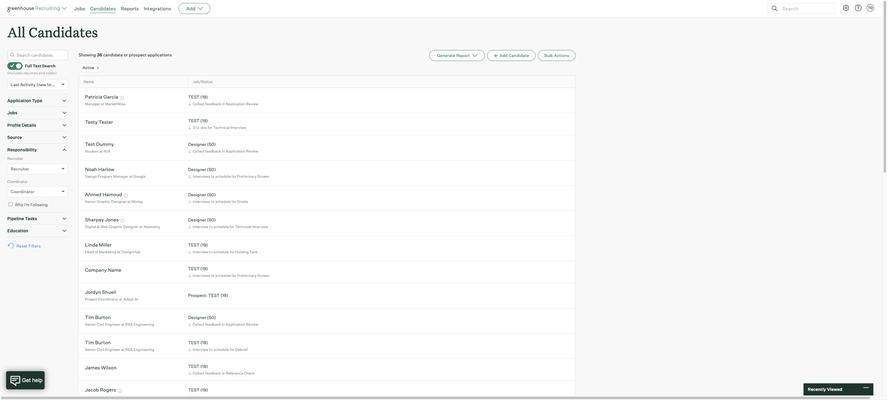 Task type: describe. For each thing, give the bounding box(es) containing it.
report
[[456, 53, 470, 58]]

1 vertical spatial name
[[108, 267, 121, 273]]

dos
[[201, 125, 207, 130]]

test (19) interviews to schedule for preliminary screen
[[188, 266, 269, 278]]

collect feedback in reference check link
[[187, 371, 256, 376]]

test (19) interview to schedule for holding tank
[[188, 243, 258, 254]]

james
[[85, 365, 100, 371]]

application down last
[[7, 98, 31, 103]]

i'm
[[24, 203, 30, 207]]

dummy
[[96, 141, 114, 147]]

1 senior from the top
[[85, 199, 96, 204]]

to for designer (50) interviews to schedule for onsite
[[211, 199, 215, 204]]

tim for designer
[[85, 315, 94, 321]]

marketwise
[[105, 102, 125, 106]]

for for test (19) interviews to schedule for preliminary screen
[[232, 274, 236, 278]]

(includes
[[7, 71, 23, 75]]

review for senior civil engineer at rsa engineering
[[246, 322, 258, 327]]

morley
[[131, 199, 143, 204]]

td button
[[866, 3, 875, 13]]

generate report
[[437, 53, 470, 58]]

actions
[[554, 53, 569, 58]]

1 vertical spatial graphic
[[109, 225, 122, 229]]

interviews for test (19) interviews to schedule for preliminary screen
[[193, 274, 210, 278]]

reset filters button
[[7, 240, 44, 252]]

(50) for noah harlow
[[207, 167, 216, 172]]

at inside test dummy student at n/a
[[99, 149, 103, 154]]

last
[[11, 82, 19, 87]]

configure image
[[842, 4, 850, 12]]

ux/ui designer at anyway, inc.
[[85, 395, 138, 399]]

designer inside designer (50) interviews to schedule for onsite
[[188, 192, 206, 197]]

generate
[[437, 53, 455, 58]]

to for designer (50) interview to schedule for technical interview
[[209, 225, 213, 229]]

add for add candidate
[[499, 53, 508, 58]]

schedule for designer (50) interviews to schedule for preliminary screen
[[215, 174, 231, 179]]

test dummy student at n/a
[[85, 141, 114, 154]]

web
[[100, 225, 108, 229]]

old)
[[52, 82, 60, 87]]

test for 3 to-dos for technical interview
[[188, 118, 199, 123]]

jacob rogers link
[[85, 387, 116, 394]]

5 feedback from the top
[[205, 395, 221, 399]]

tester
[[99, 119, 113, 125]]

pipeline tasks
[[7, 216, 37, 221]]

ahmed hamoud link
[[85, 192, 122, 199]]

candidates link
[[90, 5, 116, 12]]

1 vertical spatial jobs
[[7, 110, 17, 115]]

collect feedback in application review link for manager at marketwise
[[187, 101, 260, 107]]

add candidate
[[499, 53, 529, 58]]

(19) for collect feedback in application review
[[200, 95, 208, 100]]

of
[[95, 250, 98, 254]]

noah harlow design program manager at google
[[85, 166, 146, 179]]

sharpay jones has been in technical interview for more than 14 days image
[[120, 219, 125, 223]]

0 vertical spatial name
[[83, 80, 94, 84]]

interviews to schedule for preliminary screen link for (50)
[[187, 174, 271, 179]]

student
[[85, 149, 99, 154]]

application for student at n/a
[[226, 149, 245, 154]]

viewed
[[827, 387, 842, 392]]

designer inside designer (50) interview to schedule for technical interview
[[188, 217, 206, 223]]

preliminary for (19)
[[237, 274, 257, 278]]

add candidate link
[[487, 50, 535, 61]]

designhub
[[121, 250, 140, 254]]

interview for test (19) interview to schedule for holding tank
[[193, 250, 208, 254]]

(19) down the collect feedback in reference check link
[[200, 388, 208, 393]]

td
[[868, 6, 873, 10]]

test for collect feedback in reference check
[[188, 364, 199, 369]]

resumes
[[23, 71, 38, 75]]

to for last activity (new to old)
[[47, 82, 51, 87]]

prospect: test (19)
[[188, 293, 228, 298]]

engineer for test (19)
[[105, 348, 120, 352]]

ahmed hamoud
[[85, 192, 122, 198]]

(50) inside designer (50) interviews to schedule for onsite
[[207, 192, 216, 197]]

screen for (19)
[[257, 274, 269, 278]]

collect for manager at marketwise
[[193, 102, 205, 106]]

candidate reports are now available! apply filters and select "view in app" element
[[429, 50, 485, 61]]

filters
[[29, 243, 41, 249]]

review for student at n/a
[[246, 149, 258, 154]]

test dummy link
[[85, 141, 114, 148]]

td button
[[867, 4, 874, 12]]

at inside jordyn shuell project coordinator at adept ai
[[119, 297, 123, 302]]

interview for test (19) interview to schedule for debrief
[[193, 348, 208, 352]]

ahmed hamoud has been in onsite for more than 21 days image
[[123, 194, 129, 198]]

testy tester link
[[85, 119, 113, 126]]

patricia garcia link
[[85, 94, 118, 101]]

(50) for tim burton
[[207, 315, 216, 320]]

collect for student at n/a
[[193, 149, 205, 154]]

0 vertical spatial jobs
[[74, 5, 85, 12]]

designer (50) interview to schedule for technical interview
[[188, 217, 268, 229]]

interview to schedule for debrief link
[[187, 347, 249, 353]]

reset filters
[[16, 243, 41, 249]]

bulk actions link
[[538, 50, 576, 61]]

(19) for interview to schedule for holding tank
[[200, 243, 208, 248]]

profile
[[7, 123, 21, 128]]

designer (50) collect feedback in application review for burton
[[188, 315, 258, 327]]

(new
[[36, 82, 46, 87]]

interview to schedule for technical interview link
[[187, 224, 270, 230]]

in for senior civil engineer at rsa engineering
[[222, 322, 225, 327]]

prospect:
[[188, 293, 207, 298]]

sharpay
[[85, 217, 104, 223]]

last activity (new to old)
[[11, 82, 60, 87]]

feedback for manager at marketwise
[[205, 102, 221, 106]]

1 test (19) collect feedback in application review from the top
[[188, 95, 258, 106]]

0 vertical spatial coordinator
[[7, 179, 28, 184]]

Search text field
[[781, 4, 830, 13]]

recruiter element
[[7, 156, 68, 179]]

jacob rogers
[[85, 387, 116, 393]]

tasks
[[25, 216, 37, 221]]

schedule for designer (50) interviews to schedule for onsite
[[215, 199, 231, 204]]

program
[[98, 174, 113, 179]]

schedule for test (19) interviews to schedule for preliminary screen
[[215, 274, 231, 278]]

0 vertical spatial recruiter
[[7, 156, 23, 161]]

at inside noah harlow design program manager at google
[[129, 174, 133, 179]]

(19) for 3 to-dos for technical interview
[[200, 118, 208, 123]]

schedule for designer (50) interview to schedule for technical interview
[[213, 225, 229, 229]]

designer (50) collect feedback in application review for dummy
[[188, 142, 258, 154]]

greenhouse recruiting image
[[7, 5, 62, 12]]

manager at marketwise
[[85, 102, 125, 106]]

company
[[85, 267, 107, 273]]

manager inside noah harlow design program manager at google
[[113, 174, 129, 179]]

text
[[33, 63, 41, 68]]

bulk actions
[[544, 53, 569, 58]]

senior for designer (50)
[[85, 322, 96, 327]]

&
[[97, 225, 100, 229]]

tim burton link for test
[[85, 340, 111, 347]]

collect inside test (19) collect feedback in reference check
[[193, 371, 205, 376]]

anyway,
[[117, 395, 131, 399]]

jordyn
[[85, 289, 101, 296]]

senior for test (19)
[[85, 348, 96, 352]]

recently
[[808, 387, 826, 392]]

engineering for test (19)
[[134, 348, 154, 352]]

rsa for designer (50)
[[125, 322, 133, 327]]

collect feedback in application review link for ux/ui designer at anyway, inc.
[[187, 394, 260, 400]]

full text search (includes resumes and notes)
[[7, 63, 56, 75]]

bulk
[[544, 53, 553, 58]]

rsa for test (19)
[[125, 348, 133, 352]]

test (19) collect feedback in reference check
[[188, 364, 255, 376]]

linda
[[85, 242, 98, 248]]

reset
[[16, 243, 28, 249]]

linda miller link
[[85, 242, 112, 249]]

hamoud
[[102, 192, 122, 198]]

last activity (new to old) option
[[11, 82, 60, 87]]

patricia
[[85, 94, 102, 100]]

(50) for test dummy
[[207, 142, 216, 147]]

0 vertical spatial graphic
[[97, 199, 110, 204]]

feedback for student at n/a
[[205, 149, 221, 154]]



Task type: vqa. For each thing, say whether or not it's contained in the screenshot.
RSA
yes



Task type: locate. For each thing, give the bounding box(es) containing it.
collect feedback in application review link for senior civil engineer at rsa engineering
[[187, 322, 260, 328]]

interview to schedule for holding tank link
[[187, 249, 259, 255]]

schedule up test (19) interview to schedule for holding tank
[[213, 225, 229, 229]]

0 horizontal spatial name
[[83, 80, 94, 84]]

tim burton link down project at the left bottom of the page
[[85, 315, 111, 322]]

1 (50) from the top
[[207, 142, 216, 147]]

2 tim burton link from the top
[[85, 340, 111, 347]]

sharpay jones link
[[85, 217, 119, 224]]

(50) down 3 to-dos for technical interview 'link'
[[207, 142, 216, 147]]

1 vertical spatial burton
[[95, 340, 111, 346]]

3 feedback from the top
[[205, 322, 221, 327]]

1 vertical spatial senior
[[85, 322, 96, 327]]

coordinator
[[7, 179, 28, 184], [11, 189, 34, 194], [98, 297, 118, 302]]

0 vertical spatial civil
[[97, 322, 104, 327]]

0 horizontal spatial manager
[[85, 102, 100, 106]]

marketing
[[99, 250, 116, 254]]

application for manager at marketwise
[[226, 102, 245, 106]]

add
[[186, 5, 196, 12], [499, 53, 508, 58]]

for left debrief
[[230, 348, 234, 352]]

1 vertical spatial tim burton link
[[85, 340, 111, 347]]

for inside test (19) interviews to schedule for preliminary screen
[[232, 274, 236, 278]]

Who I'm Following checkbox
[[9, 203, 12, 206]]

1 horizontal spatial add
[[499, 53, 508, 58]]

jobs left candidates link on the left top
[[74, 5, 85, 12]]

to up designer (50) interview to schedule for technical interview
[[211, 199, 215, 204]]

0 vertical spatial burton
[[95, 315, 111, 321]]

schedule down interview to schedule for holding tank link
[[215, 274, 231, 278]]

2 vertical spatial interviews
[[193, 274, 210, 278]]

1 vertical spatial add
[[499, 53, 508, 58]]

manager
[[85, 102, 100, 106], [113, 174, 129, 179]]

designer inside designer (50) interviews to schedule for preliminary screen
[[188, 167, 206, 172]]

ahmed
[[85, 192, 101, 198]]

1 vertical spatial engineer
[[105, 348, 120, 352]]

interviews inside designer (50) interviews to schedule for preliminary screen
[[193, 174, 210, 179]]

recently viewed
[[808, 387, 842, 392]]

to left old)
[[47, 82, 51, 87]]

tim burton senior civil engineer at rsa engineering up wilson
[[85, 340, 154, 352]]

4 feedback from the top
[[205, 371, 221, 376]]

0 vertical spatial test (19) collect feedback in application review
[[188, 95, 258, 106]]

2 burton from the top
[[95, 340, 111, 346]]

engineer for designer (50)
[[105, 322, 120, 327]]

feedback up test (19) interview to schedule for debrief
[[205, 322, 221, 327]]

for inside test (19) interview to schedule for holding tank
[[230, 250, 234, 254]]

to up test (19) interview to schedule for holding tank
[[209, 225, 213, 229]]

in up test (19) interview to schedule for debrief
[[222, 322, 225, 327]]

0 horizontal spatial add
[[186, 5, 196, 12]]

2 vertical spatial senior
[[85, 348, 96, 352]]

1 horizontal spatial name
[[108, 267, 121, 273]]

reports
[[121, 5, 139, 12]]

burton for designer
[[95, 315, 111, 321]]

interview inside test (19) interview to schedule for debrief
[[193, 348, 208, 352]]

(50) up designer (50) interviews to schedule for onsite
[[207, 167, 216, 172]]

0 vertical spatial tim burton senior civil engineer at rsa engineering
[[85, 315, 154, 327]]

engineer down jordyn shuell project coordinator at adept ai at the left bottom
[[105, 322, 120, 327]]

(19) down interview to schedule for holding tank link
[[200, 266, 208, 272]]

review for manager at marketwise
[[246, 102, 258, 106]]

tim burton senior civil engineer at rsa engineering down "adept"
[[85, 315, 154, 327]]

interview inside test (19) 3 to-dos for technical interview
[[230, 125, 246, 130]]

burton
[[95, 315, 111, 321], [95, 340, 111, 346]]

in for manager at marketwise
[[222, 102, 225, 106]]

(19) for interviews to schedule for preliminary screen
[[200, 266, 208, 272]]

application
[[7, 98, 31, 103], [226, 102, 245, 106], [226, 149, 245, 154], [226, 322, 245, 327], [226, 395, 245, 399]]

activity
[[20, 82, 36, 87]]

designer (50) interviews to schedule for onsite
[[188, 192, 248, 204]]

designer (50) collect feedback in application review up test (19) interview to schedule for debrief
[[188, 315, 258, 327]]

0 vertical spatial designer (50) collect feedback in application review
[[188, 142, 258, 154]]

schedule left onsite
[[215, 199, 231, 204]]

designer (50) collect feedback in application review down 3 to-dos for technical interview 'link'
[[188, 142, 258, 154]]

test
[[188, 95, 199, 100], [188, 118, 199, 123], [188, 243, 199, 248], [188, 266, 199, 272], [208, 293, 220, 298], [188, 340, 199, 346], [188, 364, 199, 369], [188, 388, 199, 393]]

1 vertical spatial recruiter
[[11, 166, 29, 171]]

engineer up wilson
[[105, 348, 120, 352]]

4 (50) from the top
[[207, 217, 216, 223]]

schedule inside test (19) interview to schedule for holding tank
[[213, 250, 229, 254]]

for inside designer (50) interview to schedule for technical interview
[[230, 225, 234, 229]]

to up prospect: test (19)
[[211, 274, 215, 278]]

adept
[[123, 297, 134, 302]]

1 designer (50) collect feedback in application review from the top
[[188, 142, 258, 154]]

screen inside designer (50) interviews to schedule for preliminary screen
[[257, 174, 269, 179]]

feedback up test (19) 3 to-dos for technical interview at the left of page
[[205, 102, 221, 106]]

test (19) 3 to-dos for technical interview
[[188, 118, 246, 130]]

company name
[[85, 267, 121, 273]]

technical inside designer (50) interview to schedule for technical interview
[[235, 225, 252, 229]]

feedback inside test (19) collect feedback in reference check
[[205, 371, 221, 376]]

jordyn shuell link
[[85, 289, 116, 296]]

(19) inside test (19) interviews to schedule for preliminary screen
[[200, 266, 208, 272]]

1 in from the top
[[222, 102, 225, 106]]

2 screen from the top
[[257, 274, 269, 278]]

all candidates
[[7, 23, 98, 41]]

senior down project at the left bottom of the page
[[85, 322, 96, 327]]

tank
[[249, 250, 258, 254]]

to inside test (19) interviews to schedule for preliminary screen
[[211, 274, 215, 278]]

1 rsa from the top
[[125, 322, 133, 327]]

1 horizontal spatial manager
[[113, 174, 129, 179]]

0 vertical spatial technical
[[213, 125, 230, 130]]

3 collect feedback in application review link from the top
[[187, 322, 260, 328]]

test for interview to schedule for debrief
[[188, 340, 199, 346]]

1 collect feedback in application review link from the top
[[187, 101, 260, 107]]

3 interviews from the top
[[193, 274, 210, 278]]

collect feedback in application review link down the collect feedback in reference check link
[[187, 394, 260, 400]]

0 vertical spatial engineering
[[134, 322, 154, 327]]

1 vertical spatial test (19) collect feedback in application review
[[188, 388, 258, 399]]

test inside test (19) interviews to schedule for preliminary screen
[[188, 266, 199, 272]]

for inside test (19) 3 to-dos for technical interview
[[208, 125, 212, 130]]

for for designer (50) interview to schedule for technical interview
[[230, 225, 234, 229]]

add inside add popup button
[[186, 5, 196, 12]]

collect feedback in application review link for student at n/a
[[187, 148, 260, 154]]

2 test (19) collect feedback in application review from the top
[[188, 388, 258, 399]]

schedule inside designer (50) interviews to schedule for preliminary screen
[[215, 174, 231, 179]]

tim burton link for designer
[[85, 315, 111, 322]]

technical for (19)
[[213, 125, 230, 130]]

technical right dos
[[213, 125, 230, 130]]

james wilson
[[85, 365, 117, 371]]

for for test (19) interview to schedule for holding tank
[[230, 250, 234, 254]]

showing
[[79, 52, 96, 57]]

source
[[7, 135, 22, 140]]

schedule inside designer (50) interviews to schedule for onsite
[[215, 199, 231, 204]]

1 vertical spatial candidates
[[29, 23, 98, 41]]

jacob rogers has been in application review for more than 5 days image
[[117, 390, 123, 393]]

1 vertical spatial screen
[[257, 274, 269, 278]]

3 senior from the top
[[85, 348, 96, 352]]

1 civil from the top
[[97, 322, 104, 327]]

coordinator element
[[7, 179, 68, 202]]

add inside add candidate link
[[499, 53, 508, 58]]

interviews for designer (50) interviews to schedule for preliminary screen
[[193, 174, 210, 179]]

education
[[7, 228, 28, 234]]

1 interviews from the top
[[193, 174, 210, 179]]

notes)
[[46, 71, 56, 75]]

1 tim burton senior civil engineer at rsa engineering from the top
[[85, 315, 154, 327]]

0 vertical spatial senior
[[85, 199, 96, 204]]

2 civil from the top
[[97, 348, 104, 352]]

ai
[[135, 297, 138, 302]]

schedule
[[215, 174, 231, 179], [215, 199, 231, 204], [213, 225, 229, 229], [213, 250, 229, 254], [215, 274, 231, 278], [213, 348, 229, 352]]

to for test (19) interview to schedule for debrief
[[209, 348, 213, 352]]

senior
[[85, 199, 96, 204], [85, 322, 96, 327], [85, 348, 96, 352]]

civil for designer (50)
[[97, 322, 104, 327]]

test (19) collect feedback in application review up test (19) 3 to-dos for technical interview at the left of page
[[188, 95, 258, 106]]

for for designer (50) interviews to schedule for onsite
[[232, 199, 236, 204]]

name
[[83, 80, 94, 84], [108, 267, 121, 273]]

n/a
[[104, 149, 110, 154]]

1 tim burton link from the top
[[85, 315, 111, 322]]

james wilson link
[[85, 365, 117, 372]]

2 interviews to schedule for preliminary screen link from the top
[[187, 273, 271, 279]]

4 review from the top
[[246, 395, 258, 399]]

to inside test (19) interview to schedule for debrief
[[209, 348, 213, 352]]

3 review from the top
[[246, 322, 258, 327]]

for up test (19) interview to schedule for holding tank
[[230, 225, 234, 229]]

2 interviews from the top
[[193, 199, 210, 204]]

for for designer (50) interviews to schedule for preliminary screen
[[232, 174, 236, 179]]

collect feedback in application review link up test (19) interview to schedule for debrief
[[187, 322, 260, 328]]

4 in from the top
[[222, 371, 225, 376]]

responsibility
[[7, 147, 37, 152]]

onsite
[[237, 199, 248, 204]]

(19) up interview to schedule for debrief link
[[200, 340, 208, 346]]

to-
[[196, 125, 201, 130]]

interviews inside designer (50) interviews to schedule for onsite
[[193, 199, 210, 204]]

1 vertical spatial interviews
[[193, 199, 210, 204]]

preliminary inside designer (50) interviews to schedule for preliminary screen
[[237, 174, 257, 179]]

0 vertical spatial interviews
[[193, 174, 210, 179]]

2 rsa from the top
[[125, 348, 133, 352]]

test for collect feedback in application review
[[188, 95, 199, 100]]

in up test (19) 3 to-dos for technical interview at the left of page
[[222, 102, 225, 106]]

to inside designer (50) interviews to schedule for preliminary screen
[[211, 174, 215, 179]]

4 collect from the top
[[193, 371, 205, 376]]

linda miller head of marketing at designhub
[[85, 242, 140, 254]]

for left onsite
[[232, 199, 236, 204]]

name right company
[[108, 267, 121, 273]]

schedule for test (19) interview to schedule for holding tank
[[213, 250, 229, 254]]

feedback for senior civil engineer at rsa engineering
[[205, 322, 221, 327]]

harlow
[[98, 166, 114, 173]]

1 screen from the top
[[257, 174, 269, 179]]

0 vertical spatial engineer
[[105, 322, 120, 327]]

for for test (19) interview to schedule for debrief
[[230, 348, 234, 352]]

in up designer (50) interviews to schedule for preliminary screen
[[222, 149, 225, 154]]

candidates right jobs link
[[90, 5, 116, 12]]

burton down project at the left bottom of the page
[[95, 315, 111, 321]]

interviews for designer (50) interviews to schedule for onsite
[[193, 199, 210, 204]]

2 designer (50) collect feedback in application review from the top
[[188, 315, 258, 327]]

0 horizontal spatial technical
[[213, 125, 230, 130]]

or
[[124, 52, 128, 57]]

applications
[[148, 52, 172, 57]]

to for designer (50) interviews to schedule for preliminary screen
[[211, 174, 215, 179]]

for inside designer (50) interviews to schedule for preliminary screen
[[232, 174, 236, 179]]

0 vertical spatial tim burton link
[[85, 315, 111, 322]]

company name link
[[85, 267, 121, 274]]

pipeline
[[7, 216, 24, 221]]

3 collect from the top
[[193, 322, 205, 327]]

at inside linda miller head of marketing at designhub
[[117, 250, 120, 254]]

3
[[193, 125, 195, 130]]

5 in from the top
[[222, 395, 225, 399]]

2 engineering from the top
[[134, 348, 154, 352]]

collect for senior civil engineer at rsa engineering
[[193, 322, 205, 327]]

at
[[101, 102, 104, 106], [99, 149, 103, 154], [129, 174, 133, 179], [127, 199, 131, 204], [139, 225, 143, 229], [117, 250, 120, 254], [119, 297, 123, 302], [121, 322, 124, 327], [121, 348, 124, 352], [113, 395, 116, 399]]

tim burton link up james wilson at left bottom
[[85, 340, 111, 347]]

0 vertical spatial rsa
[[125, 322, 133, 327]]

in for student at n/a
[[222, 149, 225, 154]]

test
[[85, 141, 95, 147]]

schedule up test (19) collect feedback in reference check
[[213, 348, 229, 352]]

civil down project at the left bottom of the page
[[97, 322, 104, 327]]

tim down project at the left bottom of the page
[[85, 315, 94, 321]]

(50) inside designer (50) interview to schedule for technical interview
[[207, 217, 216, 223]]

technical inside test (19) 3 to-dos for technical interview
[[213, 125, 230, 130]]

interview for designer (50) interview to schedule for technical interview
[[193, 225, 208, 229]]

tim burton senior civil engineer at rsa engineering for test
[[85, 340, 154, 352]]

interviews to schedule for preliminary screen link down interview to schedule for holding tank link
[[187, 273, 271, 279]]

(19) up interview to schedule for holding tank link
[[200, 243, 208, 248]]

test inside test (19) interview to schedule for holding tank
[[188, 243, 199, 248]]

(19) inside test (19) interview to schedule for debrief
[[200, 340, 208, 346]]

application for senior civil engineer at rsa engineering
[[226, 322, 245, 327]]

to inside test (19) interview to schedule for holding tank
[[209, 250, 213, 254]]

to up test (19) collect feedback in reference check
[[209, 348, 213, 352]]

interviews to schedule for preliminary screen link up designer (50) interviews to schedule for onsite
[[187, 174, 271, 179]]

1 vertical spatial technical
[[235, 225, 252, 229]]

preliminary inside test (19) interviews to schedule for preliminary screen
[[237, 274, 257, 278]]

and
[[39, 71, 45, 75]]

interviews to schedule for preliminary screen link for (19)
[[187, 273, 271, 279]]

designer (50) collect feedback in application review
[[188, 142, 258, 154], [188, 315, 258, 327]]

profile details
[[7, 123, 36, 128]]

Search candidates field
[[7, 50, 68, 60]]

(19) inside test (19) 3 to-dos for technical interview
[[200, 118, 208, 123]]

manager right program
[[113, 174, 129, 179]]

1 vertical spatial tim
[[85, 340, 94, 346]]

4 collect feedback in application review link from the top
[[187, 394, 260, 400]]

1 vertical spatial designer (50) collect feedback in application review
[[188, 315, 258, 327]]

0 vertical spatial interviews to schedule for preliminary screen link
[[187, 174, 271, 179]]

for for test (19) 3 to-dos for technical interview
[[208, 125, 212, 130]]

5 collect from the top
[[193, 395, 205, 399]]

patricia garcia has been in application review for more than 5 days image
[[119, 96, 125, 100]]

check
[[244, 371, 255, 376]]

preliminary up onsite
[[237, 174, 257, 179]]

3 (50) from the top
[[207, 192, 216, 197]]

1 interviews to schedule for preliminary screen link from the top
[[187, 174, 271, 179]]

2 (50) from the top
[[207, 167, 216, 172]]

1 vertical spatial manager
[[113, 174, 129, 179]]

1 burton from the top
[[95, 315, 111, 321]]

1 engineer from the top
[[105, 322, 120, 327]]

screen inside test (19) interviews to schedule for preliminary screen
[[257, 274, 269, 278]]

tim burton senior civil engineer at rsa engineering for designer
[[85, 315, 154, 327]]

reference
[[226, 371, 243, 376]]

for left holding
[[230, 250, 234, 254]]

1 engineering from the top
[[134, 322, 154, 327]]

0 vertical spatial tim
[[85, 315, 94, 321]]

for inside designer (50) interviews to schedule for onsite
[[232, 199, 236, 204]]

2 review from the top
[[246, 149, 258, 154]]

burton for test
[[95, 340, 111, 346]]

showing 36 candidate or prospect applications
[[79, 52, 172, 57]]

in inside test (19) collect feedback in reference check
[[222, 371, 225, 376]]

1 vertical spatial tim burton senior civil engineer at rsa engineering
[[85, 340, 154, 352]]

2 preliminary from the top
[[237, 274, 257, 278]]

application up designer (50) interviews to schedule for preliminary screen
[[226, 149, 245, 154]]

tim
[[85, 315, 94, 321], [85, 340, 94, 346]]

checkmark image
[[10, 64, 15, 68]]

2 vertical spatial coordinator
[[98, 297, 118, 302]]

0 vertical spatial add
[[186, 5, 196, 12]]

(19) for interview to schedule for debrief
[[200, 340, 208, 346]]

in left reference
[[222, 371, 225, 376]]

add for add
[[186, 5, 196, 12]]

schedule up designer (50) interviews to schedule for onsite
[[215, 174, 231, 179]]

rogers
[[100, 387, 116, 393]]

tim for test
[[85, 340, 94, 346]]

head
[[85, 250, 94, 254]]

screen for (50)
[[257, 174, 269, 179]]

1 review from the top
[[246, 102, 258, 106]]

for right dos
[[208, 125, 212, 130]]

1 vertical spatial coordinator
[[11, 189, 34, 194]]

0 vertical spatial screen
[[257, 174, 269, 179]]

garcia
[[103, 94, 118, 100]]

senior down ahmed
[[85, 199, 96, 204]]

1 vertical spatial rsa
[[125, 348, 133, 352]]

miller
[[99, 242, 112, 248]]

civil up james wilson at left bottom
[[97, 348, 104, 352]]

schedule inside designer (50) interview to schedule for technical interview
[[213, 225, 229, 229]]

shuell
[[102, 289, 116, 296]]

2 tim from the top
[[85, 340, 94, 346]]

name down active
[[83, 80, 94, 84]]

schedule left holding
[[213, 250, 229, 254]]

3 in from the top
[[222, 322, 225, 327]]

full
[[25, 63, 32, 68]]

integrations link
[[144, 5, 171, 12]]

(19) down test (19) interviews to schedule for preliminary screen
[[221, 293, 228, 298]]

(19) inside test (19) collect feedback in reference check
[[200, 364, 208, 369]]

graphic
[[97, 199, 110, 204], [109, 225, 122, 229]]

recruiter
[[7, 156, 23, 161], [11, 166, 29, 171]]

prospect
[[129, 52, 147, 57]]

to up test (19) interviews to schedule for preliminary screen
[[209, 250, 213, 254]]

feedback down the collect feedback in reference check link
[[205, 395, 221, 399]]

1 feedback from the top
[[205, 102, 221, 106]]

schedule inside test (19) interview to schedule for debrief
[[213, 348, 229, 352]]

(19) up dos
[[200, 118, 208, 123]]

jobs up 'profile'
[[7, 110, 17, 115]]

for inside test (19) interview to schedule for debrief
[[230, 348, 234, 352]]

1 collect from the top
[[193, 102, 205, 106]]

(19) for collect feedback in reference check
[[200, 364, 208, 369]]

feedback down 3 to-dos for technical interview 'link'
[[205, 149, 221, 154]]

(19) down job/status
[[200, 95, 208, 100]]

in down the collect feedback in reference check link
[[222, 395, 225, 399]]

manager down patricia
[[85, 102, 100, 106]]

technical for (50)
[[235, 225, 252, 229]]

(50) down prospect: test (19)
[[207, 315, 216, 320]]

0 horizontal spatial jobs
[[7, 110, 17, 115]]

test for interview to schedule for holding tank
[[188, 243, 199, 248]]

jordyn shuell project coordinator at adept ai
[[85, 289, 138, 302]]

(19) inside test (19) interview to schedule for holding tank
[[200, 243, 208, 248]]

5 (50) from the top
[[207, 315, 216, 320]]

interview inside test (19) interview to schedule for holding tank
[[193, 250, 208, 254]]

(50) up interviews to schedule for onsite link
[[207, 192, 216, 197]]

(19)
[[200, 95, 208, 100], [200, 118, 208, 123], [200, 243, 208, 248], [200, 266, 208, 272], [221, 293, 228, 298], [200, 340, 208, 346], [200, 364, 208, 369], [200, 388, 208, 393]]

noah harlow link
[[85, 166, 114, 173]]

test for interviews to schedule for preliminary screen
[[188, 266, 199, 272]]

preliminary for (50)
[[237, 174, 257, 179]]

(50) up interview to schedule for technical interview link
[[207, 217, 216, 223]]

1 vertical spatial civil
[[97, 348, 104, 352]]

interviews inside test (19) interviews to schedule for preliminary screen
[[193, 274, 210, 278]]

2 feedback from the top
[[205, 149, 221, 154]]

1 vertical spatial interviews to schedule for preliminary screen link
[[187, 273, 271, 279]]

to for test (19) interview to schedule for holding tank
[[209, 250, 213, 254]]

(50) inside designer (50) interviews to schedule for preliminary screen
[[207, 167, 216, 172]]

graphic down jones
[[109, 225, 122, 229]]

civil for test (19)
[[97, 348, 104, 352]]

candidates down jobs link
[[29, 23, 98, 41]]

preliminary down holding
[[237, 274, 257, 278]]

senior up james
[[85, 348, 96, 352]]

schedule for test (19) interview to schedule for debrief
[[213, 348, 229, 352]]

coordinator inside jordyn shuell project coordinator at adept ai
[[98, 297, 118, 302]]

application up test (19) 3 to-dos for technical interview at the left of page
[[226, 102, 245, 106]]

test (19) interview to schedule for debrief
[[188, 340, 248, 352]]

2 in from the top
[[222, 149, 225, 154]]

graphic down ahmed hamoud link
[[97, 199, 110, 204]]

1 vertical spatial preliminary
[[237, 274, 257, 278]]

feedback left reference
[[205, 371, 221, 376]]

0 vertical spatial candidates
[[90, 5, 116, 12]]

0 vertical spatial manager
[[85, 102, 100, 106]]

application down reference
[[226, 395, 245, 399]]

burton up james wilson at left bottom
[[95, 340, 111, 346]]

1 vertical spatial engineering
[[134, 348, 154, 352]]

2 collect feedback in application review link from the top
[[187, 148, 260, 154]]

to inside designer (50) interview to schedule for technical interview
[[209, 225, 213, 229]]

testy tester
[[85, 119, 113, 125]]

to inside designer (50) interviews to schedule for onsite
[[211, 199, 215, 204]]

2 senior from the top
[[85, 322, 96, 327]]

0 vertical spatial preliminary
[[237, 174, 257, 179]]

test inside test (19) collect feedback in reference check
[[188, 364, 199, 369]]

collect feedback in application review link up designer (50) interviews to schedule for preliminary screen
[[187, 148, 260, 154]]

engineering for designer (50)
[[134, 322, 154, 327]]

test inside test (19) 3 to-dos for technical interview
[[188, 118, 199, 123]]

1 horizontal spatial technical
[[235, 225, 252, 229]]

to up designer (50) interviews to schedule for onsite
[[211, 174, 215, 179]]

1 tim from the top
[[85, 315, 94, 321]]

(19) up the collect feedback in reference check link
[[200, 364, 208, 369]]

testy
[[85, 119, 98, 125]]

to for test (19) interviews to schedule for preliminary screen
[[211, 274, 215, 278]]

1 horizontal spatial jobs
[[74, 5, 85, 12]]

collect feedback in application review link up test (19) 3 to-dos for technical interview at the left of page
[[187, 101, 260, 107]]

test inside test (19) interview to schedule for debrief
[[188, 340, 199, 346]]

details
[[22, 123, 36, 128]]

integrations
[[144, 5, 171, 12]]

schedule inside test (19) interviews to schedule for preliminary screen
[[215, 274, 231, 278]]

2 engineer from the top
[[105, 348, 120, 352]]

technical down onsite
[[235, 225, 252, 229]]

for up designer (50) interviews to schedule for onsite
[[232, 174, 236, 179]]

test (19) collect feedback in application review down the collect feedback in reference check link
[[188, 388, 258, 399]]

for down holding
[[232, 274, 236, 278]]

2 collect from the top
[[193, 149, 205, 154]]

tim up james
[[85, 340, 94, 346]]

application up debrief
[[226, 322, 245, 327]]

1 preliminary from the top
[[237, 174, 257, 179]]

2 tim burton senior civil engineer at rsa engineering from the top
[[85, 340, 154, 352]]



